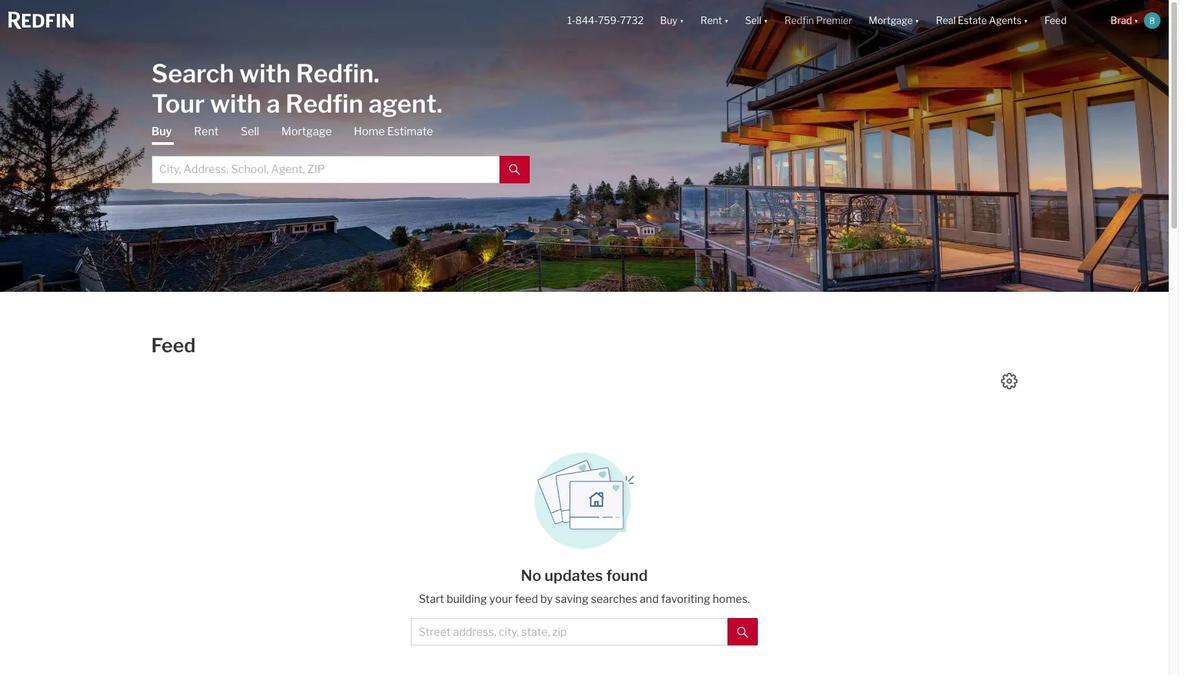 Task type: locate. For each thing, give the bounding box(es) containing it.
mortgage up city, address, school, agent, zip search box
[[281, 125, 332, 138]]

mortgage
[[869, 15, 913, 26], [281, 125, 332, 138]]

mortgage left real
[[869, 15, 913, 26]]

0 vertical spatial mortgage
[[869, 15, 913, 26]]

brad
[[1111, 15, 1132, 26]]

▾ right agents
[[1024, 15, 1028, 26]]

▾ right "rent ▾"
[[764, 15, 768, 26]]

submit search image
[[509, 164, 520, 175]]

buy for buy ▾
[[660, 15, 678, 26]]

1 vertical spatial buy
[[152, 125, 172, 138]]

buy
[[660, 15, 678, 26], [152, 125, 172, 138]]

1 horizontal spatial sell
[[745, 15, 762, 26]]

2 ▾ from the left
[[724, 15, 729, 26]]

▾ left real
[[915, 15, 920, 26]]

▾ for rent ▾
[[724, 15, 729, 26]]

buy right 7732
[[660, 15, 678, 26]]

▾ left "rent ▾"
[[680, 15, 684, 26]]

rent
[[701, 15, 722, 26], [194, 125, 219, 138]]

home estimate link
[[354, 124, 433, 139]]

1 horizontal spatial feed
[[1045, 15, 1067, 26]]

rent inside dropdown button
[[701, 15, 722, 26]]

mortgage inside dropdown button
[[869, 15, 913, 26]]

homes.
[[713, 593, 750, 606]]

rent down tour
[[194, 125, 219, 138]]

Street address, city, state, zip search field
[[411, 618, 728, 646]]

and
[[640, 593, 659, 606]]

tab list
[[152, 124, 529, 183]]

rent link
[[194, 124, 219, 139]]

your
[[489, 593, 512, 606]]

saving
[[555, 593, 589, 606]]

0 horizontal spatial feed
[[151, 334, 196, 357]]

by
[[540, 593, 553, 606]]

1 vertical spatial redfin
[[286, 88, 363, 119]]

▾ for sell ▾
[[764, 15, 768, 26]]

found
[[606, 567, 648, 585]]

0 horizontal spatial buy
[[152, 125, 172, 138]]

sell inside dropdown button
[[745, 15, 762, 26]]

sell ▾ button
[[745, 0, 768, 41]]

redfin.
[[296, 58, 380, 88]]

0 horizontal spatial sell
[[241, 125, 259, 138]]

mortgage inside tab list
[[281, 125, 332, 138]]

real estate agents ▾ link
[[936, 0, 1028, 41]]

buy link
[[152, 124, 172, 145]]

0 vertical spatial redfin
[[785, 15, 814, 26]]

sell right "rent ▾"
[[745, 15, 762, 26]]

no updates found
[[521, 567, 648, 585]]

redfin left premier
[[785, 15, 814, 26]]

buy down tour
[[152, 125, 172, 138]]

search with redfin. tour with a redfin agent.
[[152, 58, 443, 119]]

building
[[447, 593, 487, 606]]

1-844-759-7732
[[567, 15, 644, 26]]

1 vertical spatial feed
[[151, 334, 196, 357]]

rent right buy ▾
[[701, 15, 722, 26]]

feed
[[515, 593, 538, 606]]

brad ▾
[[1111, 15, 1139, 26]]

redfin up mortgage link
[[286, 88, 363, 119]]

1 vertical spatial sell
[[241, 125, 259, 138]]

redfin premier button
[[776, 0, 861, 41]]

feed
[[1045, 15, 1067, 26], [151, 334, 196, 357]]

start
[[419, 593, 444, 606]]

sell
[[745, 15, 762, 26], [241, 125, 259, 138]]

0 vertical spatial rent
[[701, 15, 722, 26]]

mortgage ▾ button
[[861, 0, 928, 41]]

1 vertical spatial rent
[[194, 125, 219, 138]]

1 horizontal spatial redfin
[[785, 15, 814, 26]]

rent for rent ▾
[[701, 15, 722, 26]]

buy inside dropdown button
[[660, 15, 678, 26]]

mortgage ▾
[[869, 15, 920, 26]]

▾ right brad
[[1134, 15, 1139, 26]]

▾
[[680, 15, 684, 26], [724, 15, 729, 26], [764, 15, 768, 26], [915, 15, 920, 26], [1024, 15, 1028, 26], [1134, 15, 1139, 26]]

real estate agents ▾ button
[[928, 0, 1037, 41]]

agent.
[[368, 88, 443, 119]]

0 vertical spatial buy
[[660, 15, 678, 26]]

844-
[[576, 15, 598, 26]]

3 ▾ from the left
[[764, 15, 768, 26]]

redfin
[[785, 15, 814, 26], [286, 88, 363, 119]]

4 ▾ from the left
[[915, 15, 920, 26]]

1 ▾ from the left
[[680, 15, 684, 26]]

with
[[239, 58, 291, 88], [210, 88, 261, 119]]

1 horizontal spatial buy
[[660, 15, 678, 26]]

premier
[[816, 15, 852, 26]]

City, Address, School, Agent, ZIP search field
[[152, 156, 499, 183]]

0 horizontal spatial rent
[[194, 125, 219, 138]]

▾ left sell ▾
[[724, 15, 729, 26]]

estate
[[958, 15, 987, 26]]

submit search image
[[737, 627, 748, 638]]

6 ▾ from the left
[[1134, 15, 1139, 26]]

estimate
[[387, 125, 433, 138]]

mortgage ▾ button
[[869, 0, 920, 41]]

0 vertical spatial feed
[[1045, 15, 1067, 26]]

1 vertical spatial mortgage
[[281, 125, 332, 138]]

0 horizontal spatial redfin
[[286, 88, 363, 119]]

5 ▾ from the left
[[1024, 15, 1028, 26]]

0 horizontal spatial mortgage
[[281, 125, 332, 138]]

1 horizontal spatial rent
[[701, 15, 722, 26]]

0 vertical spatial sell
[[745, 15, 762, 26]]

1 horizontal spatial mortgage
[[869, 15, 913, 26]]

sell right rent link
[[241, 125, 259, 138]]



Task type: vqa. For each thing, say whether or not it's contained in the screenshot.
Home
yes



Task type: describe. For each thing, give the bounding box(es) containing it.
buy for buy
[[152, 125, 172, 138]]

rent ▾ button
[[692, 0, 737, 41]]

rent for rent
[[194, 125, 219, 138]]

redfin inside button
[[785, 15, 814, 26]]

search
[[152, 58, 234, 88]]

mortgage for mortgage
[[281, 125, 332, 138]]

mortgage for mortgage ▾
[[869, 15, 913, 26]]

no
[[521, 567, 541, 585]]

favoriting
[[661, 593, 710, 606]]

updates
[[545, 567, 603, 585]]

buy ▾
[[660, 15, 684, 26]]

home estimate
[[354, 125, 433, 138]]

buy ▾ button
[[660, 0, 684, 41]]

rent ▾ button
[[701, 0, 729, 41]]

sell for sell ▾
[[745, 15, 762, 26]]

redfin inside search with redfin. tour with a redfin agent.
[[286, 88, 363, 119]]

▾ for buy ▾
[[680, 15, 684, 26]]

sell link
[[241, 124, 259, 139]]

sell ▾
[[745, 15, 768, 26]]

▾ for mortgage ▾
[[915, 15, 920, 26]]

home
[[354, 125, 385, 138]]

start building your feed by saving searches and favoriting homes.
[[419, 593, 750, 606]]

mortgage link
[[281, 124, 332, 139]]

redfin premier
[[785, 15, 852, 26]]

real estate agents ▾
[[936, 15, 1028, 26]]

agents
[[989, 15, 1022, 26]]

searches
[[591, 593, 637, 606]]

rent ▾
[[701, 15, 729, 26]]

7732
[[620, 15, 644, 26]]

1-
[[567, 15, 576, 26]]

feed button
[[1037, 0, 1103, 41]]

tour
[[152, 88, 205, 119]]

sell for sell
[[241, 125, 259, 138]]

user photo image
[[1144, 12, 1161, 29]]

real
[[936, 15, 956, 26]]

1-844-759-7732 link
[[567, 15, 644, 26]]

buy ▾ button
[[652, 0, 692, 41]]

feed inside "button"
[[1045, 15, 1067, 26]]

sell ▾ button
[[737, 0, 776, 41]]

759-
[[598, 15, 620, 26]]

tab list containing buy
[[152, 124, 529, 183]]

▾ for brad ▾
[[1134, 15, 1139, 26]]

a
[[267, 88, 280, 119]]



